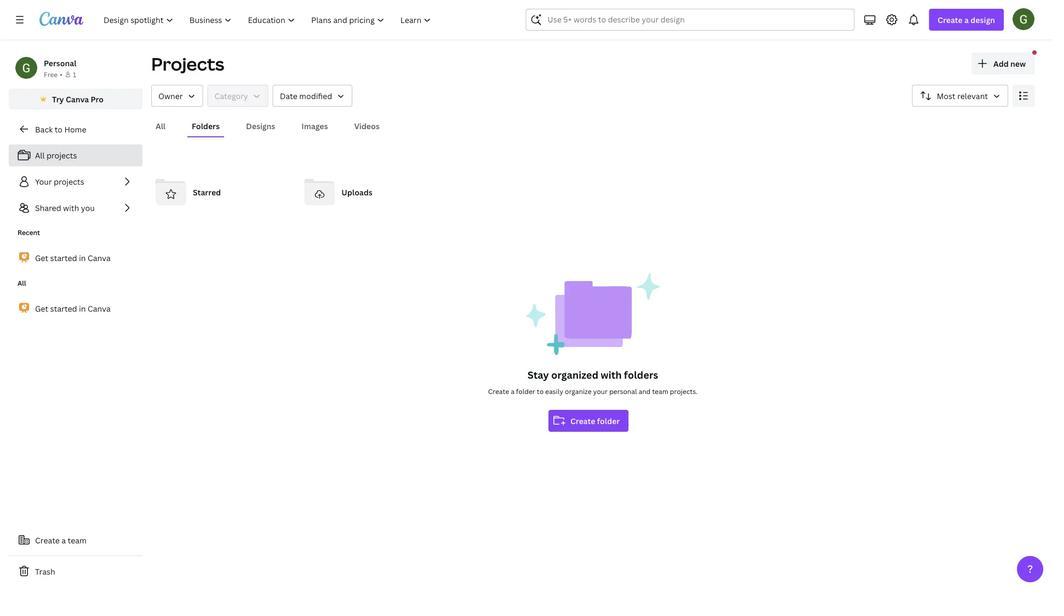 Task type: describe. For each thing, give the bounding box(es) containing it.
most relevant
[[937, 91, 988, 101]]

in for 2nd the get started in canva link from the bottom
[[79, 253, 86, 263]]

create a team button
[[9, 530, 142, 552]]

images button
[[297, 116, 332, 136]]

canva for 2nd the get started in canva link from the bottom
[[88, 253, 111, 263]]

date modified
[[280, 91, 332, 101]]

Owner button
[[151, 85, 203, 107]]

uploads
[[342, 187, 373, 198]]

Category button
[[207, 85, 268, 107]]

relevant
[[958, 91, 988, 101]]

create for create folder
[[571, 416, 595, 427]]

create a design
[[938, 15, 995, 25]]

2 vertical spatial all
[[18, 279, 26, 288]]

with inside list
[[63, 203, 79, 213]]

projects for your projects
[[54, 177, 84, 187]]

and
[[639, 387, 651, 396]]

projects for all projects
[[47, 150, 77, 161]]

get for 2nd the get started in canva link from the bottom
[[35, 253, 48, 263]]

create folder
[[571, 416, 620, 427]]

projects
[[151, 52, 224, 76]]

create for create a team
[[35, 536, 60, 546]]

pro
[[91, 94, 104, 104]]

your projects
[[35, 177, 84, 187]]

stay
[[528, 369, 549, 382]]

in for 2nd the get started in canva link
[[79, 304, 86, 314]]

starred link
[[151, 173, 291, 212]]

all for all button
[[156, 121, 166, 131]]

stay organized with folders create a folder to easily organize your personal and team projects.
[[488, 369, 698, 396]]

designs button
[[242, 116, 280, 136]]

design
[[971, 15, 995, 25]]

back to home link
[[9, 118, 142, 140]]

modified
[[299, 91, 332, 101]]

top level navigation element
[[96, 9, 440, 31]]

a for design
[[965, 15, 969, 25]]

2 started from the top
[[50, 304, 77, 314]]

canva for 2nd the get started in canva link
[[88, 304, 111, 314]]

date
[[280, 91, 297, 101]]

organize
[[565, 387, 592, 396]]

recent
[[18, 228, 40, 237]]

try canva pro
[[52, 94, 104, 104]]

team inside button
[[68, 536, 87, 546]]

with inside "stay organized with folders create a folder to easily organize your personal and team projects."
[[601, 369, 622, 382]]

a inside "stay organized with folders create a folder to easily organize your personal and team projects."
[[511, 387, 515, 396]]

shared
[[35, 203, 61, 213]]

create folder button
[[549, 411, 629, 432]]

back to home
[[35, 124, 86, 135]]

owner
[[158, 91, 183, 101]]

personal
[[609, 387, 637, 396]]

1 started from the top
[[50, 253, 77, 263]]

1
[[73, 70, 76, 79]]

videos button
[[350, 116, 384, 136]]

all projects
[[35, 150, 77, 161]]

add
[[994, 58, 1009, 69]]

organized
[[551, 369, 599, 382]]

list containing all projects
[[9, 145, 142, 219]]

personal
[[44, 58, 76, 68]]

most
[[937, 91, 956, 101]]

your
[[593, 387, 608, 396]]

projects.
[[670, 387, 698, 396]]



Task type: vqa. For each thing, say whether or not it's contained in the screenshot.
Date
yes



Task type: locate. For each thing, give the bounding box(es) containing it.
designs
[[246, 121, 275, 131]]

0 vertical spatial a
[[965, 15, 969, 25]]

to inside "stay organized with folders create a folder to easily organize your personal and team projects."
[[537, 387, 544, 396]]

0 vertical spatial in
[[79, 253, 86, 263]]

folders button
[[187, 116, 224, 136]]

1 vertical spatial to
[[537, 387, 544, 396]]

1 vertical spatial all
[[35, 150, 45, 161]]

folder down stay
[[516, 387, 535, 396]]

a left easily
[[511, 387, 515, 396]]

get
[[35, 253, 48, 263], [35, 304, 48, 314]]

folders
[[624, 369, 658, 382]]

get started in canva link
[[9, 247, 142, 270], [9, 297, 142, 321]]

all for all projects
[[35, 150, 45, 161]]

1 horizontal spatial with
[[601, 369, 622, 382]]

to right back
[[55, 124, 62, 135]]

with up the your
[[601, 369, 622, 382]]

0 horizontal spatial a
[[62, 536, 66, 546]]

1 horizontal spatial folder
[[597, 416, 620, 427]]

you
[[81, 203, 95, 213]]

get started in canva for 2nd the get started in canva link from the bottom
[[35, 253, 111, 263]]

all button
[[151, 116, 170, 136]]

Search search field
[[548, 9, 833, 30]]

with
[[63, 203, 79, 213], [601, 369, 622, 382]]

folder
[[516, 387, 535, 396], [597, 416, 620, 427]]

0 horizontal spatial all
[[18, 279, 26, 288]]

projects inside all projects link
[[47, 150, 77, 161]]

1 vertical spatial get started in canva link
[[9, 297, 142, 321]]

all up your
[[35, 150, 45, 161]]

folder inside button
[[597, 416, 620, 427]]

projects
[[47, 150, 77, 161], [54, 177, 84, 187]]

videos
[[354, 121, 380, 131]]

all projects link
[[9, 145, 142, 167]]

images
[[302, 121, 328, 131]]

2 vertical spatial canva
[[88, 304, 111, 314]]

your projects link
[[9, 171, 142, 193]]

projects inside your projects link
[[54, 177, 84, 187]]

2 get started in canva from the top
[[35, 304, 111, 314]]

back
[[35, 124, 53, 135]]

0 vertical spatial projects
[[47, 150, 77, 161]]

1 vertical spatial in
[[79, 304, 86, 314]]

1 vertical spatial get
[[35, 304, 48, 314]]

1 vertical spatial started
[[50, 304, 77, 314]]

2 vertical spatial a
[[62, 536, 66, 546]]

free •
[[44, 70, 62, 79]]

get started in canva
[[35, 253, 111, 263], [35, 304, 111, 314]]

all down owner
[[156, 121, 166, 131]]

new
[[1011, 58, 1026, 69]]

2 horizontal spatial all
[[156, 121, 166, 131]]

0 horizontal spatial folder
[[516, 387, 535, 396]]

all inside list
[[35, 150, 45, 161]]

easily
[[545, 387, 563, 396]]

create inside dropdown button
[[938, 15, 963, 25]]

1 get from the top
[[35, 253, 48, 263]]

1 horizontal spatial a
[[511, 387, 515, 396]]

a inside dropdown button
[[965, 15, 969, 25]]

1 vertical spatial get started in canva
[[35, 304, 111, 314]]

started
[[50, 253, 77, 263], [50, 304, 77, 314]]

shared with you
[[35, 203, 95, 213]]

home
[[64, 124, 86, 135]]

list
[[9, 145, 142, 219]]

add new button
[[972, 53, 1035, 75]]

add new
[[994, 58, 1026, 69]]

0 horizontal spatial to
[[55, 124, 62, 135]]

team up trash link
[[68, 536, 87, 546]]

0 vertical spatial canva
[[66, 94, 89, 104]]

projects right your
[[54, 177, 84, 187]]

a left design
[[965, 15, 969, 25]]

1 vertical spatial folder
[[597, 416, 620, 427]]

create a team
[[35, 536, 87, 546]]

1 vertical spatial with
[[601, 369, 622, 382]]

Sort by button
[[912, 85, 1008, 107]]

folder down the your
[[597, 416, 620, 427]]

create a design button
[[929, 9, 1004, 31]]

0 vertical spatial to
[[55, 124, 62, 135]]

all inside button
[[156, 121, 166, 131]]

0 vertical spatial get
[[35, 253, 48, 263]]

shared with you link
[[9, 197, 142, 219]]

team right and
[[652, 387, 668, 396]]

None search field
[[526, 9, 855, 31]]

all down the recent
[[18, 279, 26, 288]]

your
[[35, 177, 52, 187]]

get started in canva for 2nd the get started in canva link
[[35, 304, 111, 314]]

projects down back to home
[[47, 150, 77, 161]]

0 vertical spatial get started in canva
[[35, 253, 111, 263]]

0 vertical spatial all
[[156, 121, 166, 131]]

all
[[156, 121, 166, 131], [35, 150, 45, 161], [18, 279, 26, 288]]

gary orlando image
[[1013, 8, 1035, 30]]

•
[[60, 70, 62, 79]]

2 get from the top
[[35, 304, 48, 314]]

team
[[652, 387, 668, 396], [68, 536, 87, 546]]

Date modified button
[[273, 85, 352, 107]]

folder inside "stay organized with folders create a folder to easily organize your personal and team projects."
[[516, 387, 535, 396]]

to
[[55, 124, 62, 135], [537, 387, 544, 396]]

0 vertical spatial started
[[50, 253, 77, 263]]

a up trash link
[[62, 536, 66, 546]]

2 get started in canva link from the top
[[9, 297, 142, 321]]

1 horizontal spatial to
[[537, 387, 544, 396]]

try canva pro button
[[9, 89, 142, 110]]

1 vertical spatial team
[[68, 536, 87, 546]]

canva inside button
[[66, 94, 89, 104]]

create inside "stay organized with folders create a folder to easily organize your personal and team projects."
[[488, 387, 509, 396]]

0 vertical spatial team
[[652, 387, 668, 396]]

0 horizontal spatial team
[[68, 536, 87, 546]]

free
[[44, 70, 58, 79]]

team inside "stay organized with folders create a folder to easily organize your personal and team projects."
[[652, 387, 668, 396]]

to inside back to home link
[[55, 124, 62, 135]]

to left easily
[[537, 387, 544, 396]]

category
[[215, 91, 248, 101]]

1 in from the top
[[79, 253, 86, 263]]

1 get started in canva from the top
[[35, 253, 111, 263]]

2 in from the top
[[79, 304, 86, 314]]

trash
[[35, 567, 55, 577]]

get for 2nd the get started in canva link
[[35, 304, 48, 314]]

1 get started in canva link from the top
[[9, 247, 142, 270]]

0 vertical spatial get started in canva link
[[9, 247, 142, 270]]

try
[[52, 94, 64, 104]]

1 horizontal spatial team
[[652, 387, 668, 396]]

0 horizontal spatial with
[[63, 203, 79, 213]]

1 horizontal spatial all
[[35, 150, 45, 161]]

trash link
[[9, 561, 142, 583]]

0 vertical spatial with
[[63, 203, 79, 213]]

create
[[938, 15, 963, 25], [488, 387, 509, 396], [571, 416, 595, 427], [35, 536, 60, 546]]

a inside button
[[62, 536, 66, 546]]

canva
[[66, 94, 89, 104], [88, 253, 111, 263], [88, 304, 111, 314]]

0 vertical spatial folder
[[516, 387, 535, 396]]

1 vertical spatial canva
[[88, 253, 111, 263]]

with left you
[[63, 203, 79, 213]]

1 vertical spatial projects
[[54, 177, 84, 187]]

in
[[79, 253, 86, 263], [79, 304, 86, 314]]

2 horizontal spatial a
[[965, 15, 969, 25]]

starred
[[193, 187, 221, 198]]

uploads link
[[300, 173, 440, 212]]

folders
[[192, 121, 220, 131]]

a
[[965, 15, 969, 25], [511, 387, 515, 396], [62, 536, 66, 546]]

create for create a design
[[938, 15, 963, 25]]

1 vertical spatial a
[[511, 387, 515, 396]]

a for team
[[62, 536, 66, 546]]



